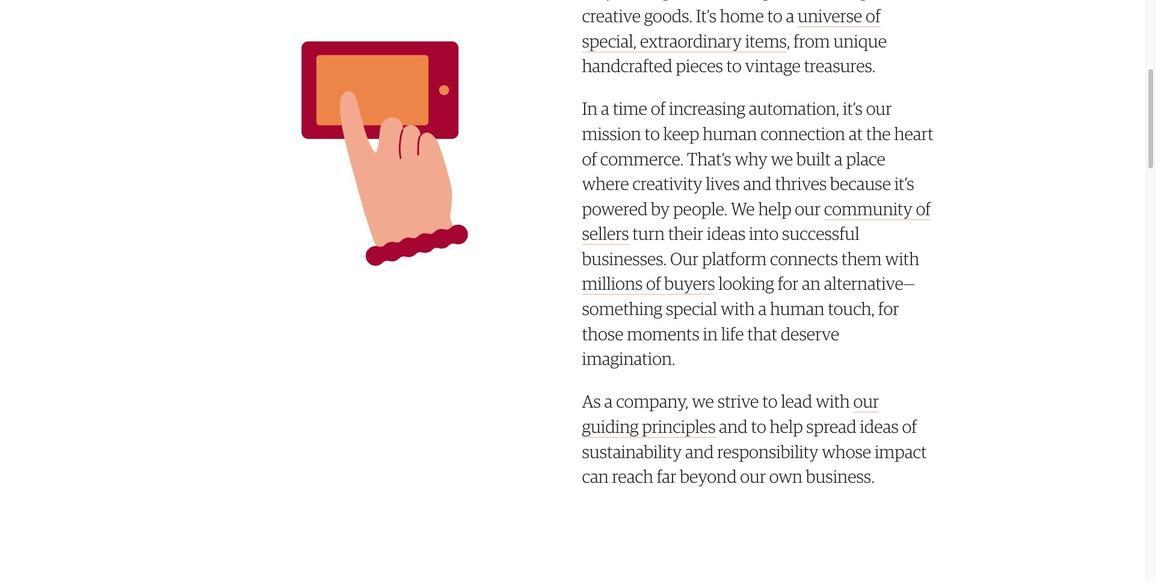 Task type: locate. For each thing, give the bounding box(es) containing it.
with up 'spread'
[[816, 391, 850, 413]]

0 horizontal spatial for
[[778, 273, 799, 295]]

1 vertical spatial the
[[867, 123, 891, 144]]

1 vertical spatial it's
[[895, 173, 915, 195]]

1 horizontal spatial human
[[771, 298, 825, 320]]

special,
[[582, 30, 637, 51]]

0 horizontal spatial human
[[703, 123, 758, 144]]

1 vertical spatial for
[[778, 273, 799, 295]]

of inside community of sellers
[[917, 198, 931, 220]]

business.
[[806, 466, 875, 488]]

a
[[786, 5, 795, 26], [601, 98, 610, 119], [835, 148, 843, 169], [759, 298, 767, 320], [605, 391, 613, 413]]

to inside etsy is the global marketplace for unique and creative goods. it's home to a
[[768, 5, 783, 26]]

at
[[849, 123, 863, 144]]

we up principles on the right of page
[[692, 391, 715, 413]]

home
[[720, 5, 764, 26]]

, from unique handcrafted pieces to vintage treasures.
[[582, 30, 887, 77]]

0 vertical spatial unique
[[831, 0, 884, 1]]

with up life
[[721, 298, 755, 320]]

1 vertical spatial ideas
[[860, 416, 899, 438]]

1 horizontal spatial ideas
[[860, 416, 899, 438]]

thrives
[[776, 173, 827, 195]]

1 horizontal spatial we
[[772, 148, 794, 169]]

their
[[669, 223, 704, 245]]

ideas inside turn their ideas into successful businesses. our platform connects them with millions of buyers
[[707, 223, 746, 245]]

it's right "because"
[[895, 173, 915, 195]]

of up where
[[582, 148, 597, 169]]

help inside the in a time of increasing automation, it's our mission to keep human connection at the heart of commerce. that's why we built a place where creativity lives and thrives because it's powered by people. we help our
[[759, 198, 792, 220]]

ideas up platform on the right of the page
[[707, 223, 746, 245]]

a right built
[[835, 148, 843, 169]]

the right the is
[[634, 0, 659, 1]]

successful
[[783, 223, 860, 245]]

unique up universe
[[831, 0, 884, 1]]

for left an
[[778, 273, 799, 295]]

0 vertical spatial with
[[886, 248, 920, 270]]

extraordinary
[[641, 30, 742, 51]]

help down lead
[[770, 416, 803, 438]]

our guiding principles link
[[582, 391, 880, 438]]

2 horizontal spatial for
[[879, 298, 900, 320]]

0 horizontal spatial we
[[692, 391, 715, 413]]

commerce.
[[601, 148, 684, 169]]

beyond
[[680, 466, 737, 488]]

built
[[797, 148, 831, 169]]

it's
[[696, 5, 717, 26]]

our up 'spread'
[[854, 391, 880, 413]]

where
[[582, 173, 629, 195]]

1 vertical spatial with
[[721, 298, 755, 320]]

can
[[582, 466, 609, 488]]

community of sellers link
[[582, 198, 931, 245]]

of left buyers
[[647, 273, 661, 295]]

millions of buyers link
[[582, 273, 715, 295]]

imagination.
[[582, 348, 676, 370]]

sustainability
[[582, 441, 682, 463]]

a up that
[[759, 298, 767, 320]]

for down the alternative—
[[879, 298, 900, 320]]

0 vertical spatial human
[[703, 123, 758, 144]]

connects
[[771, 248, 839, 270]]

1 vertical spatial unique
[[834, 30, 887, 51]]

to right pieces
[[727, 55, 742, 77]]

why
[[735, 148, 768, 169]]

human
[[703, 123, 758, 144], [771, 298, 825, 320]]

0 horizontal spatial the
[[634, 0, 659, 1]]

a up ,
[[786, 5, 795, 26]]

moments
[[627, 323, 700, 345]]

our
[[867, 98, 892, 119], [795, 198, 821, 220], [854, 391, 880, 413], [741, 466, 766, 488]]

mission
[[582, 123, 642, 144]]

to up commerce.
[[645, 123, 660, 144]]

ideas
[[707, 223, 746, 245], [860, 416, 899, 438]]

by
[[652, 198, 670, 220]]

1 vertical spatial human
[[771, 298, 825, 320]]

ideas inside and to help spread ideas of sustainability and responsibility whose impact can reach far beyond our own business.
[[860, 416, 899, 438]]

life
[[722, 323, 744, 345]]

unique up treasures.
[[834, 30, 887, 51]]

a inside looking for an alternative— something special with a human touch, for those moments in life that deserve imagination.
[[759, 298, 767, 320]]

company,
[[617, 391, 689, 413]]

help up into
[[759, 198, 792, 220]]

1 vertical spatial we
[[692, 391, 715, 413]]

of inside and to help spread ideas of sustainability and responsibility whose impact can reach far beyond our own business.
[[903, 416, 918, 438]]

the right at
[[867, 123, 891, 144]]

own
[[770, 466, 803, 488]]

of inside turn their ideas into successful businesses. our platform connects them with millions of buyers
[[647, 273, 661, 295]]

of right community
[[917, 198, 931, 220]]

for
[[806, 0, 827, 1], [778, 273, 799, 295], [879, 298, 900, 320]]

sellers
[[582, 223, 629, 245]]

in
[[703, 323, 718, 345]]

2 vertical spatial with
[[816, 391, 850, 413]]

help
[[759, 198, 792, 220], [770, 416, 803, 438]]

community
[[825, 198, 913, 220]]

1 vertical spatial help
[[770, 416, 803, 438]]

0 vertical spatial the
[[634, 0, 659, 1]]

in a time of increasing automation, it's our mission to keep human connection at the heart of commerce. that's why we built a place where creativity lives and thrives because it's powered by people. we help our
[[582, 98, 934, 220]]

to inside and to help spread ideas of sustainability and responsibility whose impact can reach far beyond our own business.
[[752, 416, 767, 438]]

unique
[[831, 0, 884, 1], [834, 30, 887, 51]]

our inside the our guiding principles
[[854, 391, 880, 413]]

guiding
[[582, 416, 639, 438]]

of right universe
[[866, 5, 881, 26]]

with right them
[[886, 248, 920, 270]]

a right 'as'
[[605, 391, 613, 413]]

into
[[750, 223, 779, 245]]

0 vertical spatial we
[[772, 148, 794, 169]]

0 vertical spatial it's
[[843, 98, 863, 119]]

strive
[[718, 391, 759, 413]]

unique inside etsy is the global marketplace for unique and creative goods. it's home to a
[[831, 0, 884, 1]]

in
[[582, 98, 598, 119]]

vintage
[[746, 55, 801, 77]]

those
[[582, 323, 624, 345]]

2 horizontal spatial with
[[886, 248, 920, 270]]

0 horizontal spatial ideas
[[707, 223, 746, 245]]

human up that's
[[703, 123, 758, 144]]

ideas up impact
[[860, 416, 899, 438]]

human inside looking for an alternative— something special with a human touch, for those moments in life that deserve imagination.
[[771, 298, 825, 320]]

to
[[768, 5, 783, 26], [727, 55, 742, 77], [645, 123, 660, 144], [763, 391, 778, 413], [752, 416, 767, 438]]

human up deserve
[[771, 298, 825, 320]]

0 vertical spatial ideas
[[707, 223, 746, 245]]

0 vertical spatial for
[[806, 0, 827, 1]]

for up universe
[[806, 0, 827, 1]]

we right why
[[772, 148, 794, 169]]

to up responsibility
[[752, 416, 767, 438]]

of up impact
[[903, 416, 918, 438]]

1 horizontal spatial it's
[[895, 173, 915, 195]]

time
[[613, 98, 648, 119]]

special
[[666, 298, 718, 320]]

looking
[[719, 273, 775, 295]]

human inside the in a time of increasing automation, it's our mission to keep human connection at the heart of commerce. that's why we built a place where creativity lives and thrives because it's powered by people. we help our
[[703, 123, 758, 144]]

1 horizontal spatial the
[[867, 123, 891, 144]]

1 horizontal spatial for
[[806, 0, 827, 1]]

our down responsibility
[[741, 466, 766, 488]]

from
[[794, 30, 831, 51]]

our
[[671, 248, 699, 270]]

to inside , from unique handcrafted pieces to vintage treasures.
[[727, 55, 742, 77]]

0 horizontal spatial with
[[721, 298, 755, 320]]

0 vertical spatial help
[[759, 198, 792, 220]]

deserve
[[781, 323, 840, 345]]

it's up at
[[843, 98, 863, 119]]

universe
[[798, 5, 863, 26]]

of
[[866, 5, 881, 26], [651, 98, 666, 119], [582, 148, 597, 169], [917, 198, 931, 220], [647, 273, 661, 295], [903, 416, 918, 438]]

to down marketplace
[[768, 5, 783, 26]]

it's
[[843, 98, 863, 119], [895, 173, 915, 195]]

the
[[634, 0, 659, 1], [867, 123, 891, 144]]



Task type: describe. For each thing, give the bounding box(es) containing it.
something
[[582, 298, 663, 320]]

and inside the in a time of increasing automation, it's our mission to keep human connection at the heart of commerce. that's why we built a place where creativity lives and thrives because it's powered by people. we help our
[[744, 173, 772, 195]]

creative
[[582, 5, 641, 26]]

is
[[619, 0, 631, 1]]

alternative—
[[825, 273, 916, 295]]

impact
[[875, 441, 927, 463]]

principles
[[642, 416, 716, 438]]

an
[[802, 273, 821, 295]]

the inside the in a time of increasing automation, it's our mission to keep human connection at the heart of commerce. that's why we built a place where creativity lives and thrives because it's powered by people. we help our
[[867, 123, 891, 144]]

as
[[582, 391, 601, 413]]

for inside etsy is the global marketplace for unique and creative goods. it's home to a
[[806, 0, 827, 1]]

with inside looking for an alternative— something special with a human touch, for those moments in life that deserve imagination.
[[721, 298, 755, 320]]

2 vertical spatial for
[[879, 298, 900, 320]]

increasing
[[669, 98, 746, 119]]

connection
[[761, 123, 846, 144]]

our inside and to help spread ideas of sustainability and responsibility whose impact can reach far beyond our own business.
[[741, 466, 766, 488]]

lead
[[781, 391, 813, 413]]

to inside the in a time of increasing automation, it's our mission to keep human connection at the heart of commerce. that's why we built a place where creativity lives and thrives because it's powered by people. we help our
[[645, 123, 660, 144]]

we inside the in a time of increasing automation, it's our mission to keep human connection at the heart of commerce. that's why we built a place where creativity lives and thrives because it's powered by people. we help our
[[772, 148, 794, 169]]

help inside and to help spread ideas of sustainability and responsibility whose impact can reach far beyond our own business.
[[770, 416, 803, 438]]

because
[[831, 173, 892, 195]]

millions
[[582, 273, 643, 295]]

with inside turn their ideas into successful businesses. our platform connects them with millions of buyers
[[886, 248, 920, 270]]

marketplace
[[710, 0, 803, 1]]

the inside etsy is the global marketplace for unique and creative goods. it's home to a
[[634, 0, 659, 1]]

whose
[[822, 441, 872, 463]]

far
[[657, 466, 677, 488]]

unique inside , from unique handcrafted pieces to vintage treasures.
[[834, 30, 887, 51]]

as a company, we strive to lead with
[[582, 391, 854, 413]]

powered
[[582, 198, 648, 220]]

responsibility
[[718, 441, 819, 463]]

pieces
[[676, 55, 724, 77]]

to left lead
[[763, 391, 778, 413]]

keep
[[664, 123, 700, 144]]

handcrafted
[[582, 55, 673, 77]]

automation,
[[749, 98, 840, 119]]

people.
[[674, 198, 728, 220]]

etsy is the global marketplace for unique and creative goods. it's home to a
[[582, 0, 916, 26]]

them
[[842, 248, 882, 270]]

that's
[[687, 148, 732, 169]]

spread
[[807, 416, 857, 438]]

and to help spread ideas of sustainability and responsibility whose impact can reach far beyond our own business.
[[582, 416, 927, 488]]

buyers
[[665, 273, 715, 295]]

businesses.
[[582, 248, 667, 270]]

,
[[787, 30, 791, 51]]

items
[[746, 30, 787, 51]]

our down thrives
[[795, 198, 821, 220]]

turn their ideas into successful businesses. our platform connects them with millions of buyers
[[582, 223, 920, 295]]

that
[[748, 323, 778, 345]]

place
[[847, 148, 886, 169]]

1 horizontal spatial with
[[816, 391, 850, 413]]

0 horizontal spatial it's
[[843, 98, 863, 119]]

a inside etsy is the global marketplace for unique and creative goods. it's home to a
[[786, 5, 795, 26]]

and inside etsy is the global marketplace for unique and creative goods. it's home to a
[[888, 0, 916, 1]]

turn
[[633, 223, 665, 245]]

our up place
[[867, 98, 892, 119]]

goods.
[[645, 5, 693, 26]]

global
[[662, 0, 707, 1]]

of right time at the right of page
[[651, 98, 666, 119]]

reach
[[613, 466, 654, 488]]

a right in
[[601, 98, 610, 119]]

looking for an alternative— something special with a human touch, for those moments in life that deserve imagination.
[[582, 273, 916, 370]]

our guiding principles
[[582, 391, 880, 438]]

we
[[731, 198, 755, 220]]

universe of special, extraordinary items
[[582, 5, 881, 51]]

community of sellers
[[582, 198, 931, 245]]

of inside universe of special, extraordinary items
[[866, 5, 881, 26]]

universe of special, extraordinary items link
[[582, 5, 881, 52]]

lives
[[706, 173, 740, 195]]

creativity
[[633, 173, 703, 195]]

touch,
[[828, 298, 875, 320]]

treasures.
[[805, 55, 876, 77]]

etsy
[[582, 0, 615, 1]]

heart
[[895, 123, 934, 144]]

platform
[[703, 248, 767, 270]]



Task type: vqa. For each thing, say whether or not it's contained in the screenshot.
into on the right top of the page
yes



